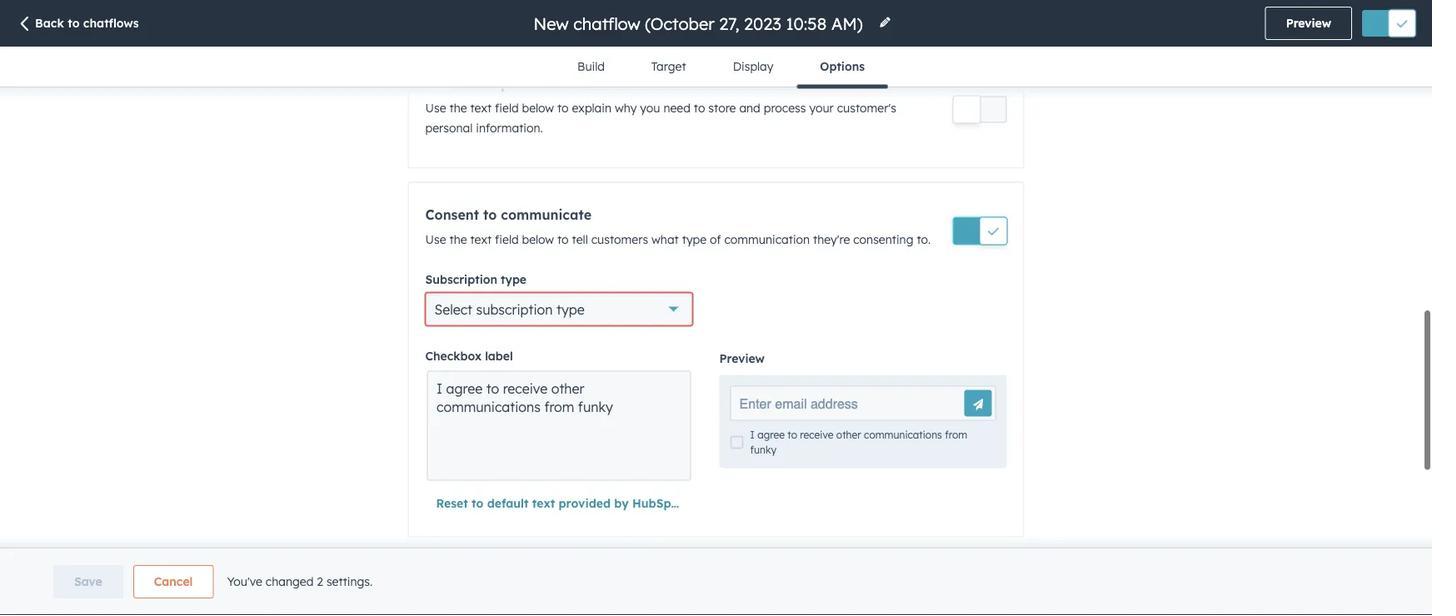 Task type: describe. For each thing, give the bounding box(es) containing it.
preview button
[[1266, 7, 1353, 40]]

preview inside button
[[1287, 16, 1332, 30]]

the for consent to communicate
[[450, 232, 467, 247]]

build button
[[554, 47, 628, 87]]

reset
[[436, 496, 468, 511]]

default
[[487, 496, 529, 511]]

build
[[578, 59, 605, 74]]

customers
[[592, 232, 649, 247]]

information.
[[476, 120, 543, 135]]

label
[[485, 349, 513, 363]]

what
[[652, 232, 679, 247]]

1 horizontal spatial communications
[[864, 429, 943, 442]]

target button
[[628, 47, 710, 87]]

1 vertical spatial type
[[501, 272, 527, 287]]

to down enter email address field
[[788, 429, 798, 442]]

checkbox
[[426, 349, 482, 363]]

you've
[[227, 575, 263, 590]]

I agree to receive other communications from funky text field
[[437, 380, 682, 460]]

back
[[35, 16, 64, 30]]

you
[[640, 100, 661, 115]]

field for communicate
[[495, 232, 519, 247]]

agree inside text box
[[446, 380, 483, 397]]

and
[[740, 100, 761, 115]]

options
[[820, 59, 865, 74]]

display button
[[710, 47, 797, 87]]

use for consent to communicate
[[426, 232, 446, 247]]

save
[[74, 575, 102, 590]]

select subscription type button
[[426, 293, 693, 326]]

tell
[[572, 232, 588, 247]]

communication
[[725, 232, 810, 247]]

why
[[615, 100, 637, 115]]

of
[[710, 232, 722, 247]]

to left tell
[[558, 232, 569, 247]]

i inside text box
[[437, 380, 443, 397]]

other inside i agree to receive other communications from funky text box
[[552, 380, 585, 397]]

select
[[435, 301, 473, 318]]

below for process
[[522, 100, 554, 115]]

to right reset
[[472, 496, 484, 511]]

need
[[664, 100, 691, 115]]

1 vertical spatial i agree to receive other communications from funky
[[751, 429, 968, 457]]

below for communicate
[[522, 232, 554, 247]]

to inside text box
[[486, 380, 499, 397]]

1 horizontal spatial receive
[[800, 429, 834, 442]]

communications inside text box
[[437, 399, 541, 415]]

consent to communicate
[[426, 206, 592, 223]]

settings.
[[327, 575, 373, 590]]

cancel button
[[133, 566, 214, 599]]

to.
[[917, 232, 931, 247]]

1 vertical spatial agree
[[758, 429, 785, 442]]

subscription
[[426, 272, 498, 287]]



Task type: vqa. For each thing, say whether or not it's contained in the screenshot.
process
yes



Task type: locate. For each thing, give the bounding box(es) containing it.
0 vertical spatial agree
[[446, 380, 483, 397]]

0 vertical spatial the
[[450, 100, 467, 115]]

type inside popup button
[[557, 301, 585, 318]]

0 vertical spatial consent
[[426, 74, 479, 91]]

options button
[[797, 47, 889, 89]]

1 vertical spatial below
[[522, 232, 554, 247]]

0 vertical spatial communications
[[437, 399, 541, 415]]

i agree to receive other communications from funky down enter email address field
[[751, 429, 968, 457]]

text inside button
[[532, 496, 555, 511]]

the for consent to process data
[[450, 100, 467, 115]]

process
[[501, 74, 552, 91], [764, 100, 806, 115]]

use the text field below to explain why you need to store and process your customer's personal information.
[[426, 100, 897, 135]]

0 horizontal spatial other
[[552, 380, 585, 397]]

other down enter email address field
[[837, 429, 862, 442]]

1 vertical spatial i
[[751, 429, 755, 442]]

1 horizontal spatial process
[[764, 100, 806, 115]]

2 field from the top
[[495, 232, 519, 247]]

use for consent to process data
[[426, 100, 446, 115]]

from inside text box
[[545, 399, 575, 415]]

0 vertical spatial from
[[545, 399, 575, 415]]

0 horizontal spatial communications
[[437, 399, 541, 415]]

reset to default text provided by hubspot button
[[426, 487, 693, 520]]

provided
[[559, 496, 611, 511]]

1 horizontal spatial other
[[837, 429, 862, 442]]

data
[[556, 74, 587, 91]]

0 horizontal spatial type
[[501, 272, 527, 287]]

1 vertical spatial communications
[[864, 429, 943, 442]]

agree down enter email address field
[[758, 429, 785, 442]]

to down label
[[486, 380, 499, 397]]

consent up personal
[[426, 74, 479, 91]]

i agree to receive other communications from funky inside text box
[[437, 380, 613, 415]]

back to chatflows button
[[17, 15, 139, 34]]

other down select subscription type popup button
[[552, 380, 585, 397]]

1 vertical spatial preview
[[720, 351, 765, 366]]

1 vertical spatial process
[[764, 100, 806, 115]]

to right 'need'
[[694, 100, 706, 115]]

0 horizontal spatial receive
[[503, 380, 548, 397]]

1 vertical spatial field
[[495, 232, 519, 247]]

0 horizontal spatial process
[[501, 74, 552, 91]]

1 horizontal spatial funky
[[751, 444, 777, 457]]

text for communicate
[[471, 232, 492, 247]]

0 vertical spatial preview
[[1287, 16, 1332, 30]]

from
[[545, 399, 575, 415], [945, 429, 968, 442]]

type right subscription
[[557, 301, 585, 318]]

0 vertical spatial below
[[522, 100, 554, 115]]

receive down label
[[503, 380, 548, 397]]

use up personal
[[426, 100, 446, 115]]

1 horizontal spatial preview
[[1287, 16, 1332, 30]]

process inside use the text field below to explain why you need to store and process your customer's personal information.
[[764, 100, 806, 115]]

consent for consent to communicate
[[426, 206, 479, 223]]

to up information.
[[483, 74, 497, 91]]

below down communicate
[[522, 232, 554, 247]]

back to chatflows
[[35, 16, 139, 30]]

field down consent to communicate
[[495, 232, 519, 247]]

text right default
[[532, 496, 555, 511]]

receive inside i agree to receive other communications from funky text box
[[503, 380, 548, 397]]

you've changed 2 settings.
[[227, 575, 373, 590]]

target
[[652, 59, 687, 74]]

to
[[68, 16, 80, 30], [483, 74, 497, 91], [558, 100, 569, 115], [694, 100, 706, 115], [483, 206, 497, 223], [558, 232, 569, 247], [486, 380, 499, 397], [788, 429, 798, 442], [472, 496, 484, 511]]

1 vertical spatial text
[[471, 232, 492, 247]]

text up information.
[[471, 100, 492, 115]]

cancel
[[154, 575, 193, 590]]

select subscription type
[[435, 301, 585, 318]]

0 horizontal spatial i agree to receive other communications from funky
[[437, 380, 613, 415]]

communications down enter email address field
[[864, 429, 943, 442]]

0 vertical spatial other
[[552, 380, 585, 397]]

2 use from the top
[[426, 232, 446, 247]]

1 vertical spatial consent
[[426, 206, 479, 223]]

0 vertical spatial funky
[[578, 399, 613, 415]]

funky
[[578, 399, 613, 415], [751, 444, 777, 457]]

1 vertical spatial the
[[450, 232, 467, 247]]

2 below from the top
[[522, 232, 554, 247]]

1 consent from the top
[[426, 74, 479, 91]]

i
[[437, 380, 443, 397], [751, 429, 755, 442]]

hubspot
[[633, 496, 683, 511]]

agree
[[446, 380, 483, 397], [758, 429, 785, 442]]

communications
[[437, 399, 541, 415], [864, 429, 943, 442]]

they're
[[814, 232, 850, 247]]

field
[[495, 100, 519, 115], [495, 232, 519, 247]]

receive down enter email address field
[[800, 429, 834, 442]]

your
[[810, 100, 834, 115]]

0 horizontal spatial preview
[[720, 351, 765, 366]]

store
[[709, 100, 736, 115]]

field for process
[[495, 100, 519, 115]]

0 horizontal spatial funky
[[578, 399, 613, 415]]

1 use from the top
[[426, 100, 446, 115]]

1 the from the top
[[450, 100, 467, 115]]

0 horizontal spatial agree
[[446, 380, 483, 397]]

text for process
[[471, 100, 492, 115]]

to down data
[[558, 100, 569, 115]]

below inside use the text field below to explain why you need to store and process your customer's personal information.
[[522, 100, 554, 115]]

0 vertical spatial process
[[501, 74, 552, 91]]

below up information.
[[522, 100, 554, 115]]

save button
[[53, 566, 123, 599]]

1 horizontal spatial type
[[557, 301, 585, 318]]

use the text field below to tell customers what type of communication they're consenting to.
[[426, 232, 931, 247]]

use up subscription
[[426, 232, 446, 247]]

funky inside text box
[[578, 399, 613, 415]]

navigation containing build
[[554, 47, 889, 89]]

1 vertical spatial from
[[945, 429, 968, 442]]

0 vertical spatial receive
[[503, 380, 548, 397]]

2 the from the top
[[450, 232, 467, 247]]

by
[[615, 496, 629, 511]]

customer's
[[838, 100, 897, 115]]

the
[[450, 100, 467, 115], [450, 232, 467, 247]]

1 vertical spatial use
[[426, 232, 446, 247]]

2 consent from the top
[[426, 206, 479, 223]]

reset to default text provided by hubspot
[[436, 496, 683, 511]]

1 vertical spatial receive
[[800, 429, 834, 442]]

use inside use the text field below to explain why you need to store and process your customer's personal information.
[[426, 100, 446, 115]]

1 horizontal spatial from
[[945, 429, 968, 442]]

the inside use the text field below to explain why you need to store and process your customer's personal information.
[[450, 100, 467, 115]]

display
[[733, 59, 774, 74]]

text down consent to communicate
[[471, 232, 492, 247]]

0 vertical spatial i
[[437, 380, 443, 397]]

2 vertical spatial text
[[532, 496, 555, 511]]

field up information.
[[495, 100, 519, 115]]

personal
[[426, 120, 473, 135]]

0 vertical spatial field
[[495, 100, 519, 115]]

i agree to receive other communications from funky down label
[[437, 380, 613, 415]]

1 vertical spatial funky
[[751, 444, 777, 457]]

use
[[426, 100, 446, 115], [426, 232, 446, 247]]

other
[[552, 380, 585, 397], [837, 429, 862, 442]]

receive
[[503, 380, 548, 397], [800, 429, 834, 442]]

1 horizontal spatial agree
[[758, 429, 785, 442]]

text
[[471, 100, 492, 115], [471, 232, 492, 247], [532, 496, 555, 511]]

None field
[[532, 12, 869, 35]]

communications down label
[[437, 399, 541, 415]]

consent up subscription
[[426, 206, 479, 223]]

process right and
[[764, 100, 806, 115]]

to right back in the left top of the page
[[68, 16, 80, 30]]

consent for consent to process data
[[426, 74, 479, 91]]

consent
[[426, 74, 479, 91], [426, 206, 479, 223]]

1 horizontal spatial i
[[751, 429, 755, 442]]

1 horizontal spatial i agree to receive other communications from funky
[[751, 429, 968, 457]]

the up personal
[[450, 100, 467, 115]]

consent to process data
[[426, 74, 587, 91]]

below
[[522, 100, 554, 115], [522, 232, 554, 247]]

field inside use the text field below to explain why you need to store and process your customer's personal information.
[[495, 100, 519, 115]]

1 below from the top
[[522, 100, 554, 115]]

0 vertical spatial use
[[426, 100, 446, 115]]

2 horizontal spatial type
[[682, 232, 707, 247]]

consenting
[[854, 232, 914, 247]]

type left of
[[682, 232, 707, 247]]

2
[[317, 575, 323, 590]]

type up subscription
[[501, 272, 527, 287]]

checkbox label
[[426, 349, 513, 363]]

explain
[[572, 100, 612, 115]]

2 vertical spatial type
[[557, 301, 585, 318]]

chatflows
[[83, 16, 139, 30]]

to left communicate
[[483, 206, 497, 223]]

changed
[[266, 575, 314, 590]]

0 vertical spatial i agree to receive other communications from funky
[[437, 380, 613, 415]]

1 field from the top
[[495, 100, 519, 115]]

0 vertical spatial type
[[682, 232, 707, 247]]

0 horizontal spatial from
[[545, 399, 575, 415]]

navigation
[[554, 47, 889, 89]]

subscription
[[476, 301, 553, 318]]

communicate
[[501, 206, 592, 223]]

process left data
[[501, 74, 552, 91]]

i agree to receive other communications from funky
[[437, 380, 613, 415], [751, 429, 968, 457]]

preview
[[1287, 16, 1332, 30], [720, 351, 765, 366]]

1 vertical spatial other
[[837, 429, 862, 442]]

the up subscription
[[450, 232, 467, 247]]

type
[[682, 232, 707, 247], [501, 272, 527, 287], [557, 301, 585, 318]]

agree down checkbox label
[[446, 380, 483, 397]]

Enter email address field
[[732, 387, 965, 421]]

subscription type
[[426, 272, 527, 287]]

text inside use the text field below to explain why you need to store and process your customer's personal information.
[[471, 100, 492, 115]]

0 vertical spatial text
[[471, 100, 492, 115]]

0 horizontal spatial i
[[437, 380, 443, 397]]



